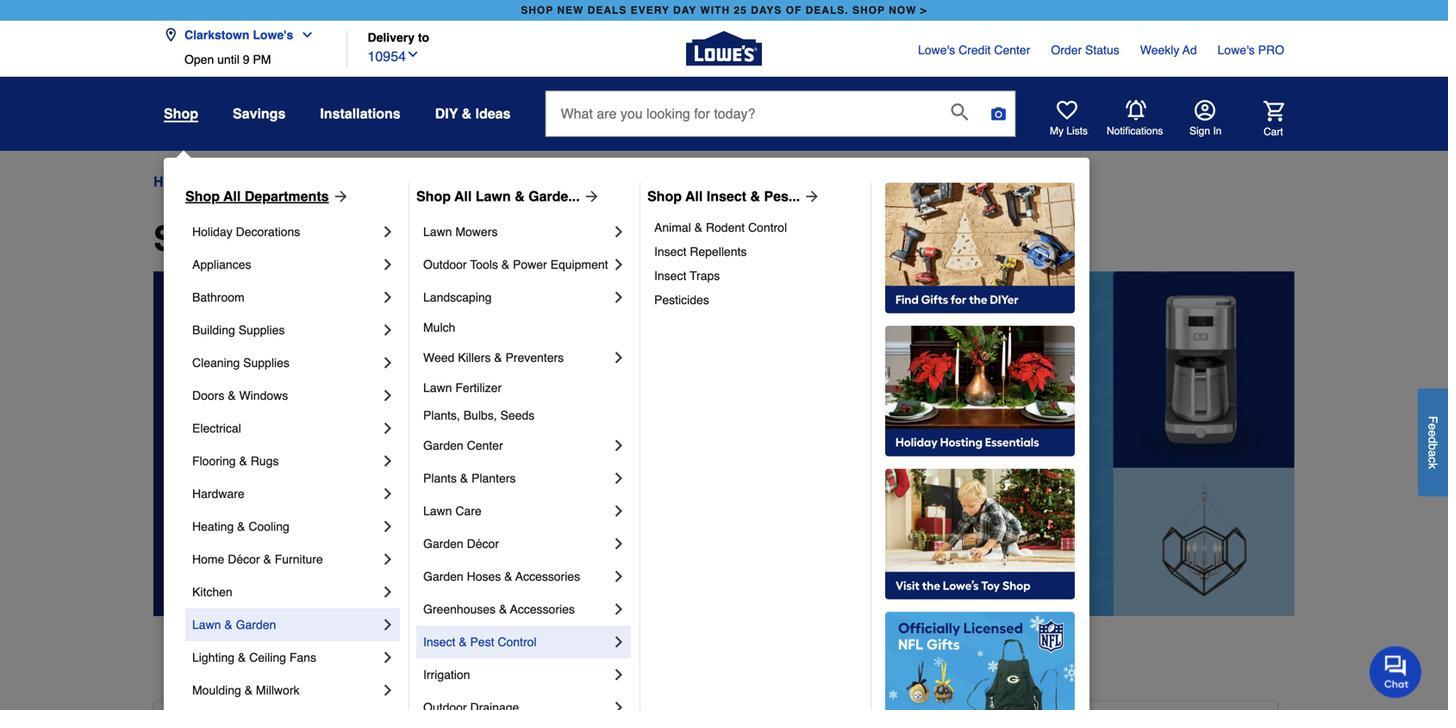 Task type: describe. For each thing, give the bounding box(es) containing it.
lowe's home improvement logo image
[[687, 11, 762, 87]]

2 shop from the left
[[853, 4, 886, 16]]

chevron right image for bathroom
[[379, 289, 397, 306]]

shop for shop all departments
[[154, 219, 240, 259]]

d
[[1427, 437, 1441, 444]]

shop new deals every day with 25 days of deals. shop now > link
[[518, 0, 931, 21]]

greenhouses
[[423, 603, 496, 617]]

hardware
[[192, 487, 245, 501]]

pm
[[253, 53, 271, 66]]

outdoor
[[423, 258, 467, 272]]

c
[[1427, 457, 1441, 463]]

home for home
[[154, 174, 192, 190]]

lowe's for lowe's credit center
[[919, 43, 956, 57]]

lowe's inside button
[[253, 28, 293, 42]]

control for animal & rodent control
[[749, 221, 788, 235]]

lawn & garden
[[192, 618, 276, 632]]

order status
[[1052, 43, 1120, 57]]

lighting
[[192, 651, 235, 665]]

heating & cooling link
[[192, 511, 379, 543]]

holiday hosting essentials. image
[[886, 326, 1076, 457]]

my lists link
[[1051, 100, 1088, 138]]

chevron right image for lawn & garden
[[379, 617, 397, 634]]

cart
[[1264, 126, 1284, 138]]

flooring & rugs
[[192, 455, 279, 468]]

all for shop all insect & pes...
[[686, 188, 703, 204]]

shop all departments link
[[185, 186, 350, 207]]

weed killers & preventers link
[[423, 342, 611, 374]]

décor for lawn
[[467, 537, 499, 551]]

departments up holiday decorations
[[207, 174, 286, 190]]

savings button
[[233, 98, 286, 129]]

lawn for lawn care
[[423, 505, 452, 518]]

chevron right image for weed killers & preventers
[[611, 349, 628, 367]]

irrigation
[[423, 668, 470, 682]]

notifications
[[1107, 125, 1164, 137]]

building supplies
[[192, 323, 285, 337]]

in
[[1214, 125, 1222, 137]]

chevron right image for garden décor
[[611, 536, 628, 553]]

plants, bulbs, seeds
[[423, 409, 535, 423]]

& right hoses
[[505, 570, 513, 584]]

lowe's home improvement notification center image
[[1126, 100, 1147, 121]]

landscaping link
[[423, 281, 611, 314]]

fans
[[290, 651, 317, 665]]

lighting & ceiling fans
[[192, 651, 317, 665]]

chevron right image for garden hoses & accessories
[[611, 568, 628, 586]]

& inside 'link'
[[751, 188, 761, 204]]

home décor & furniture link
[[192, 543, 379, 576]]

mulch link
[[423, 314, 628, 342]]

supplies for building supplies
[[239, 323, 285, 337]]

plants & planters
[[423, 472, 516, 486]]

power
[[513, 258, 547, 272]]

1 horizontal spatial center
[[995, 43, 1031, 57]]

chevron right image for doors & windows
[[379, 387, 397, 405]]

garden up lighting & ceiling fans
[[236, 618, 276, 632]]

decorations
[[236, 225, 300, 239]]

& left ceiling
[[238, 651, 246, 665]]

chevron right image for greenhouses & accessories
[[611, 601, 628, 618]]

9
[[243, 53, 250, 66]]

departments for shop
[[302, 219, 513, 259]]

heating
[[192, 520, 234, 534]]

irrigation link
[[423, 659, 611, 692]]

home for home décor & furniture
[[192, 553, 225, 567]]

outdoor tools & power equipment link
[[423, 248, 611, 281]]

installations
[[320, 106, 401, 122]]

lowe's home improvement cart image
[[1264, 101, 1285, 121]]

chevron right image for lawn mowers
[[611, 223, 628, 241]]

repellents
[[690, 245, 747, 259]]

seeds
[[501, 409, 535, 423]]

kitchen link
[[192, 576, 379, 609]]

insect inside 'link'
[[707, 188, 747, 204]]

10954 button
[[368, 44, 420, 67]]

order
[[1052, 43, 1083, 57]]

pest
[[470, 636, 495, 649]]

building
[[192, 323, 235, 337]]

open until 9 pm
[[185, 53, 271, 66]]

insect for insect traps
[[655, 269, 687, 283]]

new
[[557, 4, 584, 16]]

clarkstown lowe's button
[[164, 18, 321, 53]]

diy
[[435, 106, 458, 122]]

shop for shop all lawn & garde...
[[417, 188, 451, 204]]

garden center link
[[423, 430, 611, 462]]

all for shop all departments
[[249, 219, 292, 259]]

ceiling
[[249, 651, 286, 665]]

lawn fertilizer link
[[423, 374, 628, 402]]

find gifts for the diyer. image
[[886, 183, 1076, 314]]

lowe's pro
[[1218, 43, 1285, 57]]

departments link
[[207, 172, 286, 192]]

pes...
[[765, 188, 801, 204]]

delivery
[[368, 31, 415, 44]]

f e e d b a c k button
[[1419, 389, 1449, 497]]

lowe's home improvement lists image
[[1057, 100, 1078, 121]]

sign in
[[1190, 125, 1222, 137]]

f
[[1427, 416, 1441, 424]]

& right killers
[[494, 351, 502, 365]]

chevron right image for appliances
[[379, 256, 397, 273]]

kitchen
[[192, 586, 233, 599]]

my lists
[[1051, 125, 1088, 137]]

camera image
[[991, 105, 1008, 122]]

shop button
[[164, 105, 198, 122]]

& down garden hoses & accessories
[[499, 603, 507, 617]]

>
[[921, 4, 928, 16]]

lowe's home improvement account image
[[1195, 100, 1216, 121]]

flooring & rugs link
[[192, 445, 379, 478]]

cooling
[[249, 520, 290, 534]]

chevron right image for heating & cooling
[[379, 518, 397, 536]]

location image
[[164, 28, 178, 42]]

shop for shop
[[164, 106, 198, 122]]

lowe's pro link
[[1218, 41, 1285, 59]]

officially licensed n f l gifts. shop now. image
[[886, 612, 1076, 711]]

chevron right image for building supplies
[[379, 322, 397, 339]]

electrical
[[192, 422, 241, 436]]

& right "tools" on the left of page
[[502, 258, 510, 272]]

doors & windows
[[192, 389, 288, 403]]

open
[[185, 53, 214, 66]]

tools
[[470, 258, 498, 272]]

traps
[[690, 269, 720, 283]]

chevron right image for landscaping
[[611, 289, 628, 306]]

delivery to
[[368, 31, 430, 44]]

ideas
[[476, 106, 511, 122]]

enjoy savings year-round. no matter what you're shopping for, find what you need at a great price. image
[[154, 272, 1295, 617]]

lawn for lawn & garden
[[192, 618, 221, 632]]

bathroom link
[[192, 281, 379, 314]]

weed killers & preventers
[[423, 351, 564, 365]]

accessories inside garden hoses & accessories link
[[516, 570, 581, 584]]

preventers
[[506, 351, 564, 365]]

chevron right image for electrical
[[379, 420, 397, 437]]

insect for insect repellents
[[655, 245, 687, 259]]

until
[[217, 53, 240, 66]]

supplies for cleaning supplies
[[243, 356, 290, 370]]

cleaning
[[192, 356, 240, 370]]

search image
[[952, 104, 969, 121]]



Task type: locate. For each thing, give the bounding box(es) containing it.
shop all lawn & garde...
[[417, 188, 580, 204]]

chat invite button image
[[1371, 646, 1423, 699]]

shop all insect & pes...
[[648, 188, 801, 204]]

garden down 'plants,'
[[423, 439, 464, 453]]

1 arrow right image from the left
[[329, 188, 350, 205]]

all up animal
[[686, 188, 703, 204]]

1 vertical spatial décor
[[228, 553, 260, 567]]

deals.
[[806, 4, 849, 16]]

& right diy
[[462, 106, 472, 122]]

equipment
[[551, 258, 609, 272]]

of
[[786, 4, 802, 16]]

& inside 'button'
[[462, 106, 472, 122]]

lawn up mowers
[[476, 188, 511, 204]]

plants, bulbs, seeds link
[[423, 402, 628, 430]]

all up holiday decorations
[[224, 188, 241, 204]]

& up lighting
[[225, 618, 233, 632]]

chevron right image for cleaning supplies
[[379, 354, 397, 372]]

chevron right image for outdoor tools & power equipment
[[611, 256, 628, 273]]

& left garde...
[[515, 188, 525, 204]]

lawn for lawn mowers
[[423, 225, 452, 239]]

lowe's for lowe's pro
[[1218, 43, 1256, 57]]

chevron right image for lighting & ceiling fans
[[379, 649, 397, 667]]

control up insect repellents link
[[749, 221, 788, 235]]

décor for departments
[[228, 553, 260, 567]]

& right the plants
[[460, 472, 468, 486]]

1 horizontal spatial shop
[[853, 4, 886, 16]]

1 horizontal spatial control
[[749, 221, 788, 235]]

insect & pest control
[[423, 636, 537, 649]]

1 vertical spatial chevron down image
[[406, 47, 420, 61]]

shop inside 'link'
[[648, 188, 682, 204]]

credit
[[959, 43, 991, 57]]

accessories
[[516, 570, 581, 584], [510, 603, 575, 617]]

electrical link
[[192, 412, 379, 445]]

arrow right image
[[580, 188, 601, 205]]

status
[[1086, 43, 1120, 57]]

garden for garden hoses & accessories
[[423, 570, 464, 584]]

décor down heating & cooling
[[228, 553, 260, 567]]

home up kitchen at bottom left
[[192, 553, 225, 567]]

heating & cooling
[[192, 520, 290, 534]]

shop
[[521, 4, 554, 16], [853, 4, 886, 16]]

0 horizontal spatial décor
[[228, 553, 260, 567]]

0 horizontal spatial chevron down image
[[293, 28, 314, 42]]

& left furniture
[[263, 553, 272, 567]]

appliances link
[[192, 248, 379, 281]]

my
[[1051, 125, 1064, 137]]

animal
[[655, 221, 692, 235]]

departments up the landscaping
[[302, 219, 513, 259]]

garden hoses & accessories link
[[423, 561, 611, 593]]

0 horizontal spatial control
[[498, 636, 537, 649]]

lawn up 'plants,'
[[423, 381, 452, 395]]

chevron right image for plants & planters
[[611, 470, 628, 487]]

all down shop all departments 'link'
[[249, 219, 292, 259]]

0 vertical spatial home
[[154, 174, 192, 190]]

1 vertical spatial supplies
[[243, 356, 290, 370]]

arrow right image for shop all insect & pes...
[[801, 188, 821, 205]]

hardware link
[[192, 478, 379, 511]]

lawn up outdoor
[[423, 225, 452, 239]]

holiday decorations
[[192, 225, 300, 239]]

home link
[[154, 172, 192, 192]]

garden for garden center
[[423, 439, 464, 453]]

chevron down image
[[293, 28, 314, 42], [406, 47, 420, 61]]

doors & windows link
[[192, 379, 379, 412]]

2 horizontal spatial shop
[[648, 188, 682, 204]]

lowe's left pro
[[1218, 43, 1256, 57]]

greenhouses & accessories link
[[423, 593, 611, 626]]

shop up animal
[[648, 188, 682, 204]]

e up the b
[[1427, 430, 1441, 437]]

arrow right image
[[329, 188, 350, 205], [801, 188, 821, 205]]

accessories up insect & pest control link
[[510, 603, 575, 617]]

lowe's up pm
[[253, 28, 293, 42]]

lawn & garden link
[[192, 609, 379, 642]]

lowe's left credit
[[919, 43, 956, 57]]

& right the "doors"
[[228, 389, 236, 403]]

0 vertical spatial shop
[[164, 106, 198, 122]]

cleaning supplies
[[192, 356, 290, 370]]

departments for shop
[[245, 188, 329, 204]]

& inside "link"
[[245, 684, 253, 698]]

arrow right image up shop all departments
[[329, 188, 350, 205]]

shop left "now"
[[853, 4, 886, 16]]

& left pest
[[459, 636, 467, 649]]

arrow right image inside shop all departments 'link'
[[329, 188, 350, 205]]

2 e from the top
[[1427, 430, 1441, 437]]

insect up the 'irrigation' at bottom
[[423, 636, 456, 649]]

1 e from the top
[[1427, 424, 1441, 430]]

1 vertical spatial control
[[498, 636, 537, 649]]

0 vertical spatial center
[[995, 43, 1031, 57]]

1 vertical spatial accessories
[[510, 603, 575, 617]]

1 horizontal spatial chevron down image
[[406, 47, 420, 61]]

animal & rodent control link
[[655, 216, 859, 240]]

all up "lawn mowers" at the top left of the page
[[455, 188, 472, 204]]

shop all insect & pes... link
[[648, 186, 821, 207]]

sign in button
[[1190, 100, 1222, 138]]

every
[[631, 4, 670, 16]]

chevron right image for insect & pest control
[[611, 634, 628, 651]]

1 shop from the left
[[185, 188, 220, 204]]

weekly
[[1141, 43, 1180, 57]]

1 vertical spatial shop
[[154, 219, 240, 259]]

clarkstown
[[185, 28, 250, 42]]

1 horizontal spatial décor
[[467, 537, 499, 551]]

0 horizontal spatial arrow right image
[[329, 188, 350, 205]]

greenhouses & accessories
[[423, 603, 575, 617]]

2 arrow right image from the left
[[801, 188, 821, 205]]

1 horizontal spatial shop
[[417, 188, 451, 204]]

diy & ideas button
[[435, 98, 511, 129]]

bathroom
[[192, 291, 245, 304]]

1 vertical spatial home
[[192, 553, 225, 567]]

garden up greenhouses
[[423, 570, 464, 584]]

& left cooling
[[237, 520, 245, 534]]

insect for insect & pest control
[[423, 636, 456, 649]]

control down greenhouses & accessories link
[[498, 636, 537, 649]]

planters
[[472, 472, 516, 486]]

to
[[418, 31, 430, 44]]

departments up 'holiday decorations' link
[[245, 188, 329, 204]]

chevron right image
[[379, 256, 397, 273], [611, 289, 628, 306], [379, 322, 397, 339], [379, 420, 397, 437], [379, 453, 397, 470], [379, 518, 397, 536], [379, 551, 397, 568], [379, 584, 397, 601], [611, 634, 628, 651], [611, 699, 628, 711]]

accessories inside greenhouses & accessories link
[[510, 603, 575, 617]]

shop for shop all departments
[[185, 188, 220, 204]]

shop
[[185, 188, 220, 204], [417, 188, 451, 204], [648, 188, 682, 204]]

day
[[674, 4, 697, 16]]

care
[[456, 505, 482, 518]]

insect up pesticides
[[655, 269, 687, 283]]

1 horizontal spatial home
[[192, 553, 225, 567]]

home down shop "button"
[[154, 174, 192, 190]]

& left pes...
[[751, 188, 761, 204]]

3 shop from the left
[[648, 188, 682, 204]]

shop up "lawn mowers" at the top left of the page
[[417, 188, 451, 204]]

chevron right image for holiday decorations
[[379, 223, 397, 241]]

visit the lowe's toy shop. image
[[886, 469, 1076, 600]]

1 horizontal spatial lowe's
[[919, 43, 956, 57]]

pro
[[1259, 43, 1285, 57]]

arrow right image inside the shop all insect & pes... 'link'
[[801, 188, 821, 205]]

None search field
[[545, 91, 1016, 153]]

supplies up cleaning supplies
[[239, 323, 285, 337]]

Search Query text field
[[546, 91, 938, 136]]

chevron right image for irrigation
[[611, 667, 628, 684]]

0 horizontal spatial home
[[154, 174, 192, 190]]

f e e d b a c k
[[1427, 416, 1441, 469]]

lawn for lawn fertilizer
[[423, 381, 452, 395]]

garden
[[423, 439, 464, 453], [423, 537, 464, 551], [423, 570, 464, 584], [236, 618, 276, 632]]

shop for shop all insect & pes...
[[648, 188, 682, 204]]

center down bulbs,
[[467, 439, 503, 453]]

0 vertical spatial décor
[[467, 537, 499, 551]]

k
[[1427, 463, 1441, 469]]

lawn
[[476, 188, 511, 204], [423, 225, 452, 239], [423, 381, 452, 395], [423, 505, 452, 518], [192, 618, 221, 632]]

chevron down image inside clarkstown lowe's button
[[293, 28, 314, 42]]

shop down open
[[164, 106, 198, 122]]

décor up hoses
[[467, 537, 499, 551]]

mowers
[[456, 225, 498, 239]]

shop
[[164, 106, 198, 122], [154, 219, 240, 259]]

all inside 'link'
[[686, 188, 703, 204]]

shop down "home" link
[[154, 219, 240, 259]]

0 horizontal spatial center
[[467, 439, 503, 453]]

0 vertical spatial accessories
[[516, 570, 581, 584]]

1 horizontal spatial arrow right image
[[801, 188, 821, 205]]

weekly ad link
[[1141, 41, 1198, 59]]

chevron right image for hardware
[[379, 486, 397, 503]]

chevron right image for flooring & rugs
[[379, 453, 397, 470]]

1 shop from the left
[[521, 4, 554, 16]]

0 horizontal spatial shop
[[521, 4, 554, 16]]

lowe's credit center
[[919, 43, 1031, 57]]

insect & pest control link
[[423, 626, 611, 659]]

windows
[[239, 389, 288, 403]]

departments
[[207, 174, 286, 190], [245, 188, 329, 204], [302, 219, 513, 259]]

shop left new
[[521, 4, 554, 16]]

& left millwork
[[245, 684, 253, 698]]

a
[[1427, 450, 1441, 457]]

clarkstown lowe's
[[185, 28, 293, 42]]

home décor & furniture
[[192, 553, 323, 567]]

all inside 'link'
[[224, 188, 241, 204]]

0 vertical spatial supplies
[[239, 323, 285, 337]]

accessories up greenhouses & accessories link
[[516, 570, 581, 584]]

supplies up "windows"
[[243, 356, 290, 370]]

garden for garden décor
[[423, 537, 464, 551]]

chevron right image
[[379, 223, 397, 241], [611, 223, 628, 241], [611, 256, 628, 273], [379, 289, 397, 306], [611, 349, 628, 367], [379, 354, 397, 372], [379, 387, 397, 405], [611, 437, 628, 455], [611, 470, 628, 487], [379, 486, 397, 503], [611, 503, 628, 520], [611, 536, 628, 553], [611, 568, 628, 586], [611, 601, 628, 618], [379, 617, 397, 634], [379, 649, 397, 667], [611, 667, 628, 684], [379, 682, 397, 699]]

shop inside 'link'
[[185, 188, 220, 204]]

building supplies link
[[192, 314, 379, 347]]

killers
[[458, 351, 491, 365]]

insect down animal
[[655, 245, 687, 259]]

all for shop all lawn & garde...
[[455, 188, 472, 204]]

garden down 'lawn care'
[[423, 537, 464, 551]]

& up insect repellents
[[695, 221, 703, 235]]

rugs
[[251, 455, 279, 468]]

b
[[1427, 444, 1441, 450]]

chevron right image for home décor & furniture
[[379, 551, 397, 568]]

center right credit
[[995, 43, 1031, 57]]

lawn mowers link
[[423, 216, 611, 248]]

pesticides link
[[655, 288, 859, 312]]

outdoor tools & power equipment
[[423, 258, 609, 272]]

rodent
[[706, 221, 745, 235]]

control for insect & pest control
[[498, 636, 537, 649]]

weekly ad
[[1141, 43, 1198, 57]]

chevron down image inside 10954 button
[[406, 47, 420, 61]]

lowe's
[[253, 28, 293, 42], [919, 43, 956, 57], [1218, 43, 1256, 57]]

insect inside "link"
[[655, 269, 687, 283]]

lawn left care
[[423, 505, 452, 518]]

garden hoses & accessories
[[423, 570, 581, 584]]

deals
[[588, 4, 627, 16]]

0 vertical spatial chevron down image
[[293, 28, 314, 42]]

pesticides
[[655, 293, 710, 307]]

2 horizontal spatial lowe's
[[1218, 43, 1256, 57]]

order status link
[[1052, 41, 1120, 59]]

holiday decorations link
[[192, 216, 379, 248]]

shop all lawn & garde... link
[[417, 186, 601, 207]]

e up d on the bottom
[[1427, 424, 1441, 430]]

insect repellents link
[[655, 240, 859, 264]]

appliances
[[192, 258, 251, 272]]

10954
[[368, 48, 406, 64]]

0 horizontal spatial shop
[[185, 188, 220, 204]]

2 shop from the left
[[417, 188, 451, 204]]

insect up rodent
[[707, 188, 747, 204]]

ad
[[1183, 43, 1198, 57]]

chevron right image for kitchen
[[379, 584, 397, 601]]

garden center
[[423, 439, 503, 453]]

arrow right image up animal & rodent control link
[[801, 188, 821, 205]]

departments inside 'link'
[[245, 188, 329, 204]]

lawn down kitchen at bottom left
[[192, 618, 221, 632]]

lists
[[1067, 125, 1088, 137]]

& left rugs
[[239, 455, 247, 468]]

shop new deals every day with 25 days of deals. shop now >
[[521, 4, 928, 16]]

0 vertical spatial control
[[749, 221, 788, 235]]

millwork
[[256, 684, 300, 698]]

chevron right image for moulding & millwork
[[379, 682, 397, 699]]

0 horizontal spatial lowe's
[[253, 28, 293, 42]]

&
[[462, 106, 472, 122], [515, 188, 525, 204], [751, 188, 761, 204], [695, 221, 703, 235], [502, 258, 510, 272], [494, 351, 502, 365], [228, 389, 236, 403], [239, 455, 247, 468], [460, 472, 468, 486], [237, 520, 245, 534], [263, 553, 272, 567], [505, 570, 513, 584], [499, 603, 507, 617], [225, 618, 233, 632], [459, 636, 467, 649], [238, 651, 246, 665], [245, 684, 253, 698]]

arrow right image for shop all departments
[[329, 188, 350, 205]]

1 vertical spatial center
[[467, 439, 503, 453]]

insect traps
[[655, 269, 720, 283]]

all for shop all departments
[[224, 188, 241, 204]]

now
[[889, 4, 917, 16]]

chevron right image for garden center
[[611, 437, 628, 455]]

chevron right image for lawn care
[[611, 503, 628, 520]]

shop up holiday
[[185, 188, 220, 204]]



Task type: vqa. For each thing, say whether or not it's contained in the screenshot.
Insect associated with Insect Traps
yes



